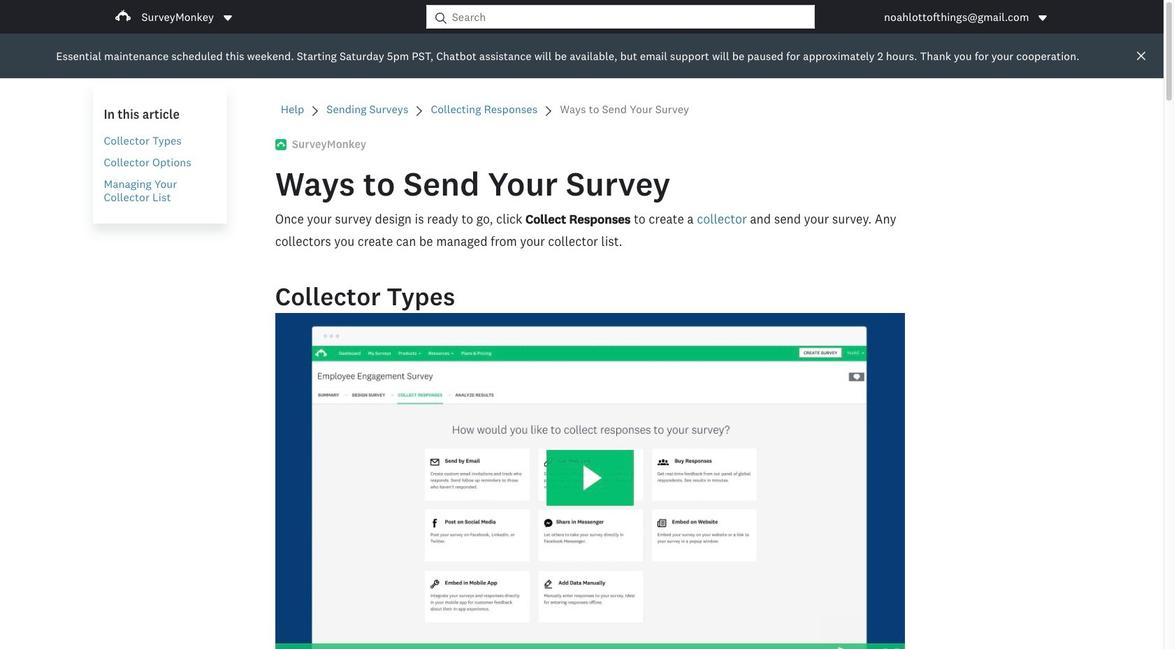 Task type: locate. For each thing, give the bounding box(es) containing it.
open image
[[222, 12, 233, 23], [1037, 12, 1049, 23], [224, 15, 232, 21], [1039, 15, 1047, 21]]

search image
[[435, 12, 446, 23], [435, 12, 446, 23]]

alert
[[0, 34, 1164, 78]]

close image
[[1136, 50, 1147, 61], [1137, 52, 1145, 60]]



Task type: describe. For each thing, give the bounding box(es) containing it.
video element
[[275, 313, 905, 649]]

Search text field
[[446, 6, 814, 28]]



Task type: vqa. For each thing, say whether or not it's contained in the screenshot.
Open image in the icon
yes



